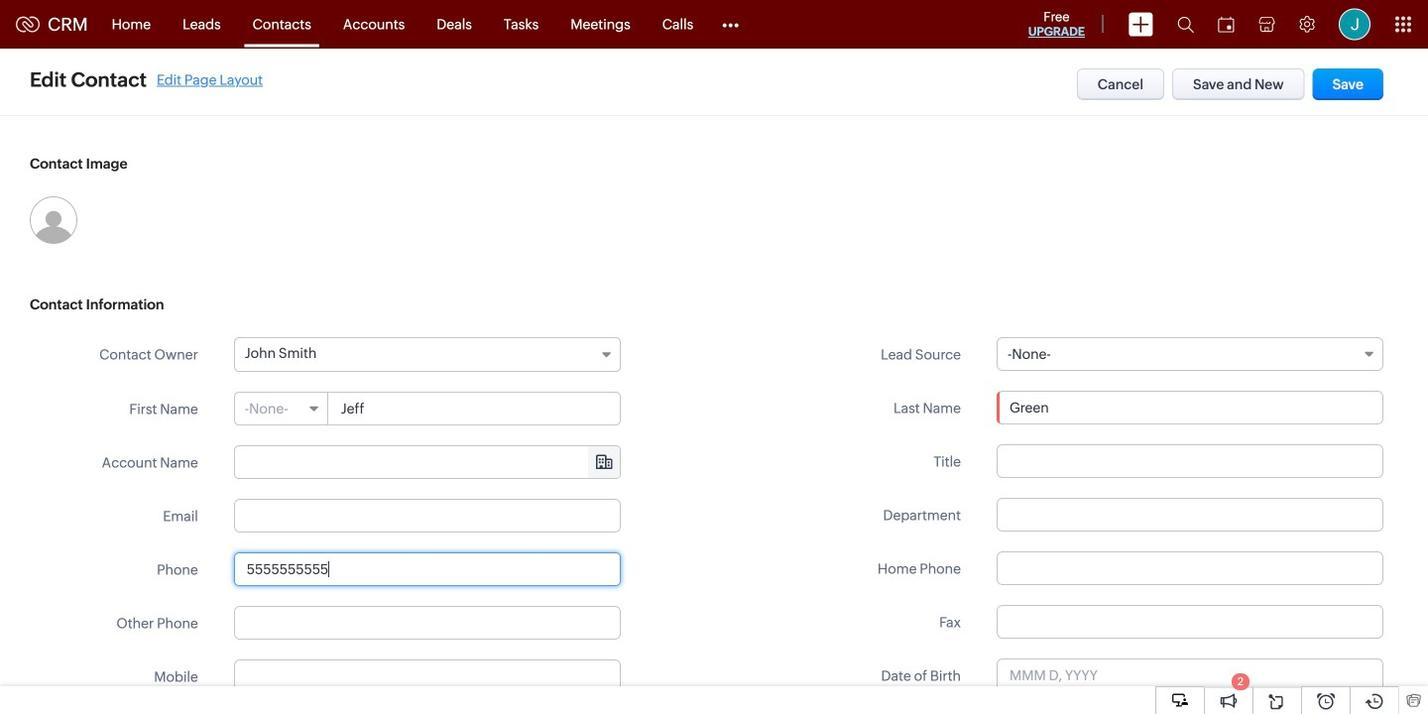 Task type: vqa. For each thing, say whether or not it's contained in the screenshot.
Profile icon
yes



Task type: describe. For each thing, give the bounding box(es) containing it.
search image
[[1177, 16, 1194, 33]]

image image
[[30, 196, 77, 244]]

logo image
[[16, 16, 40, 32]]

create menu image
[[1129, 12, 1153, 36]]

profile image
[[1339, 8, 1371, 40]]

MMM D, YYYY text field
[[997, 659, 1384, 692]]



Task type: locate. For each thing, give the bounding box(es) containing it.
search element
[[1165, 0, 1206, 49]]

calendar image
[[1218, 16, 1235, 32]]

None text field
[[997, 391, 1384, 424], [997, 444, 1384, 478], [235, 446, 620, 478], [997, 498, 1384, 532], [234, 552, 621, 586], [997, 391, 1384, 424], [997, 444, 1384, 478], [235, 446, 620, 478], [997, 498, 1384, 532], [234, 552, 621, 586]]

None field
[[997, 337, 1384, 371], [235, 393, 328, 424], [235, 446, 620, 478], [997, 337, 1384, 371], [235, 393, 328, 424], [235, 446, 620, 478]]

Other Modules field
[[709, 8, 752, 40]]

create menu element
[[1117, 0, 1165, 48]]

None text field
[[329, 393, 620, 424], [234, 499, 621, 533], [997, 551, 1384, 585], [997, 605, 1384, 639], [234, 606, 621, 640], [234, 660, 621, 693], [329, 393, 620, 424], [234, 499, 621, 533], [997, 551, 1384, 585], [997, 605, 1384, 639], [234, 606, 621, 640], [234, 660, 621, 693]]

profile element
[[1327, 0, 1383, 48]]



